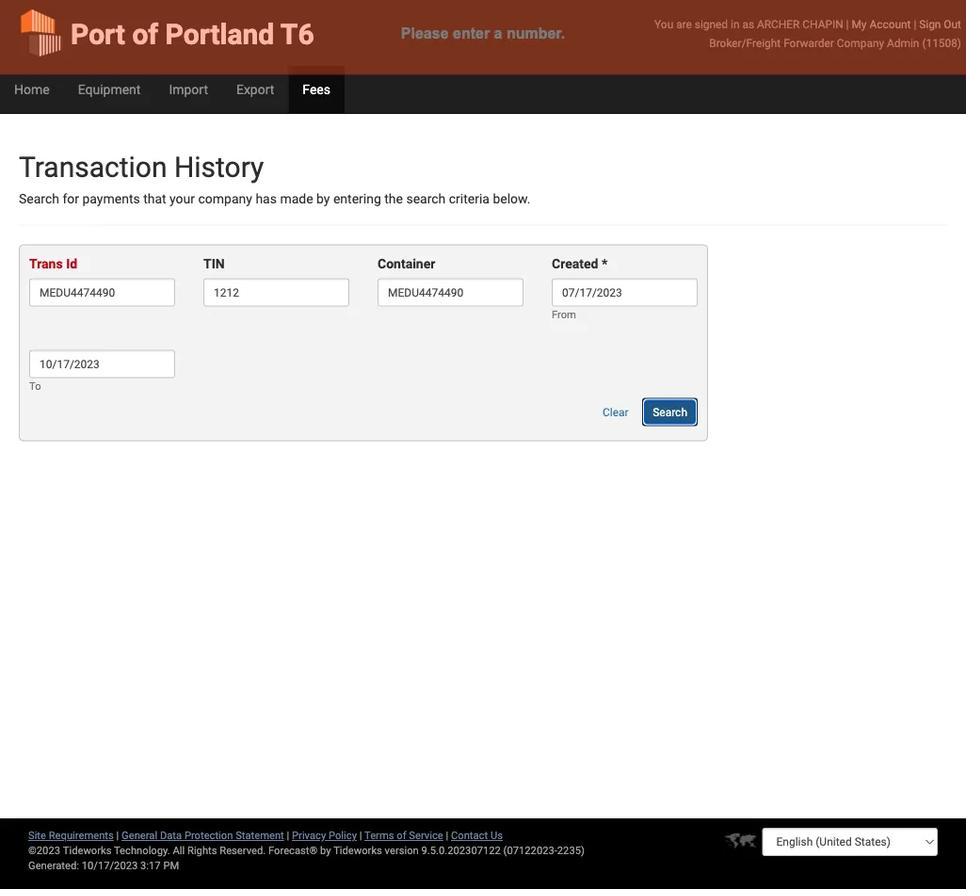 Task type: describe. For each thing, give the bounding box(es) containing it.
data
[[160, 830, 182, 842]]

search
[[406, 191, 446, 207]]

generated:
[[28, 860, 79, 872]]

policy
[[329, 830, 357, 842]]

search inside "transaction history search for payments that your company has made by entering the search criteria below."
[[19, 191, 59, 207]]

search button
[[643, 398, 698, 426]]

my
[[852, 17, 867, 31]]

enter
[[453, 24, 490, 41]]

below.
[[493, 191, 531, 207]]

pm
[[163, 860, 179, 872]]

has
[[256, 191, 277, 207]]

criteria
[[449, 191, 490, 207]]

terms of service link
[[365, 830, 443, 842]]

import button
[[155, 66, 222, 113]]

out
[[944, 17, 962, 31]]

signed
[[695, 17, 728, 31]]

port
[[71, 17, 125, 51]]

export
[[236, 81, 274, 97]]

to
[[29, 380, 41, 392]]

clear button
[[593, 398, 639, 426]]

0 horizontal spatial of
[[132, 17, 158, 51]]

a
[[494, 24, 503, 41]]

by inside "transaction history search for payments that your company has made by entering the search criteria below."
[[317, 191, 330, 207]]

privacy policy link
[[292, 830, 357, 842]]

you
[[655, 17, 674, 31]]

| up forecast®
[[287, 830, 289, 842]]

t6
[[281, 17, 314, 51]]

archer
[[757, 17, 800, 31]]

Created * text field
[[552, 278, 698, 307]]

from
[[552, 308, 577, 320]]

| left sign
[[914, 17, 917, 31]]

(11508)
[[923, 36, 962, 49]]

transaction
[[19, 150, 167, 184]]

search inside search button
[[653, 405, 688, 419]]

home
[[14, 81, 50, 97]]

privacy
[[292, 830, 326, 842]]

requirements
[[49, 830, 114, 842]]

forwarder
[[784, 36, 835, 49]]

service
[[409, 830, 443, 842]]

port of portland t6 link
[[19, 0, 314, 66]]

port of portland t6
[[71, 17, 314, 51]]

for
[[63, 191, 79, 207]]

| up the 9.5.0.202307122
[[446, 830, 449, 842]]

of inside site requirements | general data protection statement | privacy policy | terms of service | contact us ©2023 tideworks technology. all rights reserved. forecast® by tideworks version 9.5.0.202307122 (07122023-2235) generated: 10/17/2023 3:17 pm
[[397, 830, 407, 842]]

protection
[[185, 830, 233, 842]]

| left general
[[116, 830, 119, 842]]

terms
[[365, 830, 394, 842]]

transaction history search for payments that your company has made by entering the search criteria below.
[[19, 150, 531, 207]]

sign
[[920, 17, 942, 31]]

home button
[[0, 66, 64, 113]]

payments
[[82, 191, 140, 207]]

made
[[280, 191, 313, 207]]

export button
[[222, 66, 289, 113]]

are
[[677, 17, 692, 31]]

please enter a number.
[[401, 24, 565, 41]]

created
[[552, 256, 599, 272]]

clear
[[603, 405, 629, 419]]

fees button
[[289, 66, 345, 113]]

you are signed in as archer chapin | my account | sign out broker/freight forwarder company admin (11508)
[[655, 17, 962, 49]]

entering
[[333, 191, 381, 207]]

(07122023-
[[504, 845, 558, 857]]

site requirements link
[[28, 830, 114, 842]]

general data protection statement link
[[122, 830, 284, 842]]

equipment button
[[64, 66, 155, 113]]

©2023 tideworks
[[28, 845, 112, 857]]

admin
[[888, 36, 920, 49]]

| up tideworks
[[360, 830, 362, 842]]



Task type: vqa. For each thing, say whether or not it's contained in the screenshot.
as
yes



Task type: locate. For each thing, give the bounding box(es) containing it.
company
[[837, 36, 885, 49]]

0 vertical spatial of
[[132, 17, 158, 51]]

by down privacy policy 'link'
[[320, 845, 331, 857]]

account
[[870, 17, 911, 31]]

1 vertical spatial by
[[320, 845, 331, 857]]

1 horizontal spatial of
[[397, 830, 407, 842]]

fees
[[303, 81, 331, 97]]

import
[[169, 81, 208, 97]]

your
[[170, 191, 195, 207]]

technology.
[[114, 845, 170, 857]]

search right clear button
[[653, 405, 688, 419]]

trans
[[29, 256, 63, 272]]

number.
[[507, 24, 565, 41]]

1 horizontal spatial search
[[653, 405, 688, 419]]

by
[[317, 191, 330, 207], [320, 845, 331, 857]]

my account link
[[852, 17, 911, 31]]

history
[[174, 150, 264, 184]]

please
[[401, 24, 449, 41]]

Trans Id text field
[[29, 278, 175, 307]]

portland
[[165, 17, 274, 51]]

by inside site requirements | general data protection statement | privacy policy | terms of service | contact us ©2023 tideworks technology. all rights reserved. forecast® by tideworks version 9.5.0.202307122 (07122023-2235) generated: 10/17/2023 3:17 pm
[[320, 845, 331, 857]]

search
[[19, 191, 59, 207], [653, 405, 688, 419]]

| left my
[[847, 17, 849, 31]]

TIN text field
[[203, 278, 350, 307]]

all
[[173, 845, 185, 857]]

site requirements | general data protection statement | privacy policy | terms of service | contact us ©2023 tideworks technology. all rights reserved. forecast® by tideworks version 9.5.0.202307122 (07122023-2235) generated: 10/17/2023 3:17 pm
[[28, 830, 585, 872]]

|
[[847, 17, 849, 31], [914, 17, 917, 31], [116, 830, 119, 842], [287, 830, 289, 842], [360, 830, 362, 842], [446, 830, 449, 842]]

0 vertical spatial by
[[317, 191, 330, 207]]

of up version
[[397, 830, 407, 842]]

search left for
[[19, 191, 59, 207]]

10/17/2023
[[82, 860, 138, 872]]

id
[[66, 256, 77, 272]]

general
[[122, 830, 157, 842]]

version
[[385, 845, 419, 857]]

tin
[[203, 256, 225, 272]]

equipment
[[78, 81, 141, 97]]

contact
[[451, 830, 488, 842]]

in
[[731, 17, 740, 31]]

1 vertical spatial of
[[397, 830, 407, 842]]

trans id
[[29, 256, 77, 272]]

2235)
[[558, 845, 585, 857]]

tideworks
[[334, 845, 382, 857]]

9.5.0.202307122
[[422, 845, 501, 857]]

rights
[[187, 845, 217, 857]]

sign out link
[[920, 17, 962, 31]]

chapin
[[803, 17, 844, 31]]

company
[[198, 191, 252, 207]]

the
[[385, 191, 403, 207]]

3:17
[[140, 860, 161, 872]]

container
[[378, 256, 436, 272]]

broker/freight
[[710, 36, 781, 49]]

that
[[143, 191, 166, 207]]

us
[[491, 830, 503, 842]]

as
[[743, 17, 755, 31]]

created *
[[552, 256, 608, 272]]

reserved.
[[220, 845, 266, 857]]

1 vertical spatial search
[[653, 405, 688, 419]]

contact us link
[[451, 830, 503, 842]]

*
[[602, 256, 608, 272]]

site
[[28, 830, 46, 842]]

statement
[[236, 830, 284, 842]]

0 vertical spatial search
[[19, 191, 59, 207]]

of
[[132, 17, 158, 51], [397, 830, 407, 842]]

of right port
[[132, 17, 158, 51]]

MM/dd/yyyy text field
[[29, 350, 175, 378]]

by right made
[[317, 191, 330, 207]]

0 horizontal spatial search
[[19, 191, 59, 207]]

forecast®
[[269, 845, 318, 857]]

Container text field
[[378, 278, 524, 307]]



